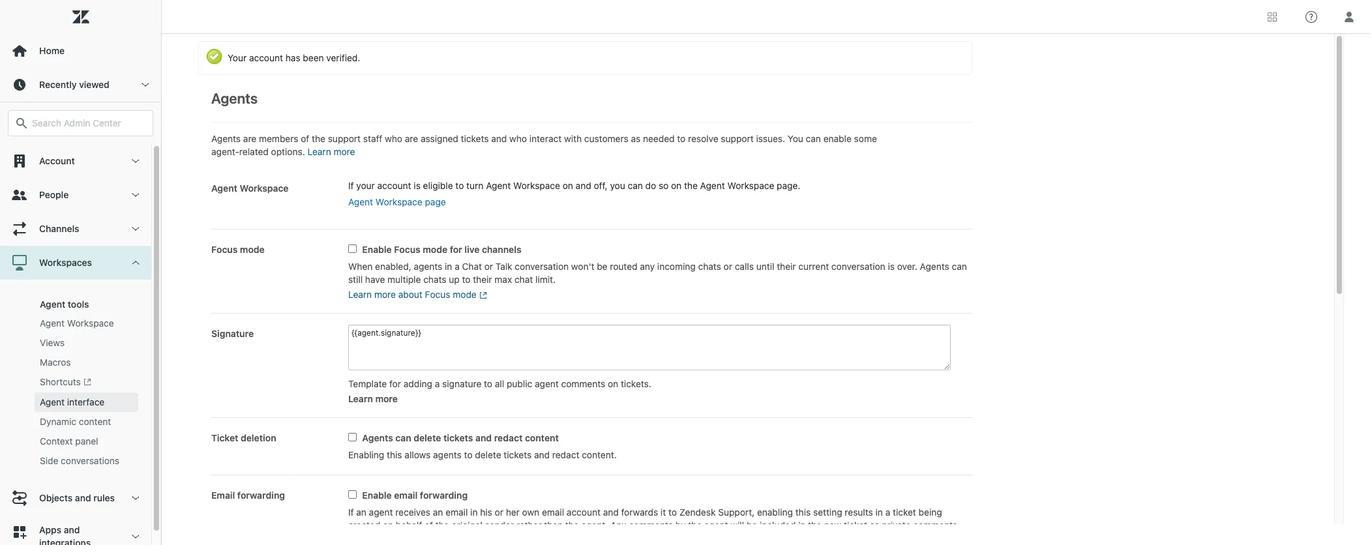 Task type: locate. For each thing, give the bounding box(es) containing it.
views element
[[40, 337, 65, 350]]

2 agent from the top
[[40, 318, 65, 329]]

macros link
[[35, 353, 138, 372]]

1 vertical spatial and
[[64, 525, 80, 536]]

and
[[75, 493, 91, 504], [64, 525, 80, 536]]

side
[[40, 455, 58, 467]]

context panel
[[40, 436, 98, 447]]

tree item containing workspaces
[[0, 246, 151, 482]]

2 vertical spatial agent
[[40, 397, 65, 408]]

dynamic content
[[40, 416, 111, 427]]

side conversations element
[[40, 455, 119, 468]]

conversations
[[61, 455, 119, 467]]

Search Admin Center field
[[32, 117, 145, 129]]

recently viewed button
[[0, 68, 161, 102]]

tree item inside tree
[[0, 246, 151, 482]]

tree containing account
[[0, 144, 161, 545]]

and left rules
[[75, 493, 91, 504]]

shortcuts
[[40, 376, 81, 387]]

agent left tools
[[40, 299, 65, 310]]

1 agent from the top
[[40, 299, 65, 310]]

dynamic
[[40, 416, 76, 427]]

tree item
[[0, 246, 151, 482]]

content
[[79, 416, 111, 427]]

None search field
[[1, 110, 160, 136]]

primary element
[[0, 0, 162, 545]]

channels
[[39, 223, 79, 234]]

tree
[[0, 144, 161, 545]]

agent for agent workspace
[[40, 318, 65, 329]]

views link
[[35, 333, 138, 353]]

context panel element
[[40, 435, 98, 448]]

0 vertical spatial and
[[75, 493, 91, 504]]

viewed
[[79, 79, 109, 90]]

workspace
[[67, 318, 114, 329]]

1 vertical spatial agent
[[40, 318, 65, 329]]

workspaces button
[[0, 246, 151, 280]]

agent
[[40, 299, 65, 310], [40, 318, 65, 329], [40, 397, 65, 408]]

recently viewed
[[39, 79, 109, 90]]

views
[[40, 337, 65, 348]]

account
[[39, 155, 75, 166]]

workspaces group
[[0, 280, 151, 482]]

workspaces
[[39, 257, 92, 268]]

people
[[39, 189, 69, 200]]

tree inside the primary element
[[0, 144, 161, 545]]

shortcuts element
[[40, 376, 91, 390]]

help image
[[1306, 11, 1318, 23]]

apps and integrations button
[[0, 515, 151, 545]]

context
[[40, 436, 73, 447]]

channels button
[[0, 212, 151, 246]]

3 agent from the top
[[40, 397, 65, 408]]

and up integrations
[[64, 525, 80, 536]]

0 vertical spatial agent
[[40, 299, 65, 310]]

agent up views
[[40, 318, 65, 329]]

objects
[[39, 493, 73, 504]]

agent up dynamic
[[40, 397, 65, 408]]

dynamic content link
[[35, 412, 138, 432]]

and inside apps and integrations
[[64, 525, 80, 536]]

and inside objects and rules dropdown button
[[75, 493, 91, 504]]

and for apps
[[64, 525, 80, 536]]



Task type: vqa. For each thing, say whether or not it's contained in the screenshot.
Shortcuts link
yes



Task type: describe. For each thing, give the bounding box(es) containing it.
home
[[39, 45, 65, 56]]

shortcuts link
[[35, 372, 138, 393]]

agent for agent tools
[[40, 299, 65, 310]]

agent workspace
[[40, 318, 114, 329]]

objects and rules button
[[0, 482, 151, 515]]

panel
[[75, 436, 98, 447]]

agent workspace link
[[35, 314, 138, 333]]

people button
[[0, 178, 151, 212]]

home button
[[0, 34, 161, 68]]

agent interface element
[[40, 396, 105, 409]]

agent workspace element
[[40, 317, 114, 330]]

agent for agent interface
[[40, 397, 65, 408]]

and for objects
[[75, 493, 91, 504]]

dynamic content element
[[40, 416, 111, 429]]

side conversations link
[[35, 452, 138, 471]]

agent interface
[[40, 397, 105, 408]]

side conversations
[[40, 455, 119, 467]]

recently
[[39, 79, 77, 90]]

objects and rules
[[39, 493, 115, 504]]

agent interface link
[[35, 393, 138, 412]]

none search field inside the primary element
[[1, 110, 160, 136]]

integrations
[[39, 538, 91, 545]]

rules
[[93, 493, 115, 504]]

agent tools element
[[40, 299, 89, 310]]

macros
[[40, 357, 71, 368]]

apps
[[39, 525, 61, 536]]

zendesk products image
[[1268, 12, 1277, 21]]

tools
[[68, 299, 89, 310]]

user menu image
[[1341, 8, 1358, 25]]

account button
[[0, 144, 151, 178]]

interface
[[67, 397, 105, 408]]

context panel link
[[35, 432, 138, 452]]

agent tools
[[40, 299, 89, 310]]

macros element
[[40, 356, 71, 369]]

apps and integrations
[[39, 525, 91, 545]]



